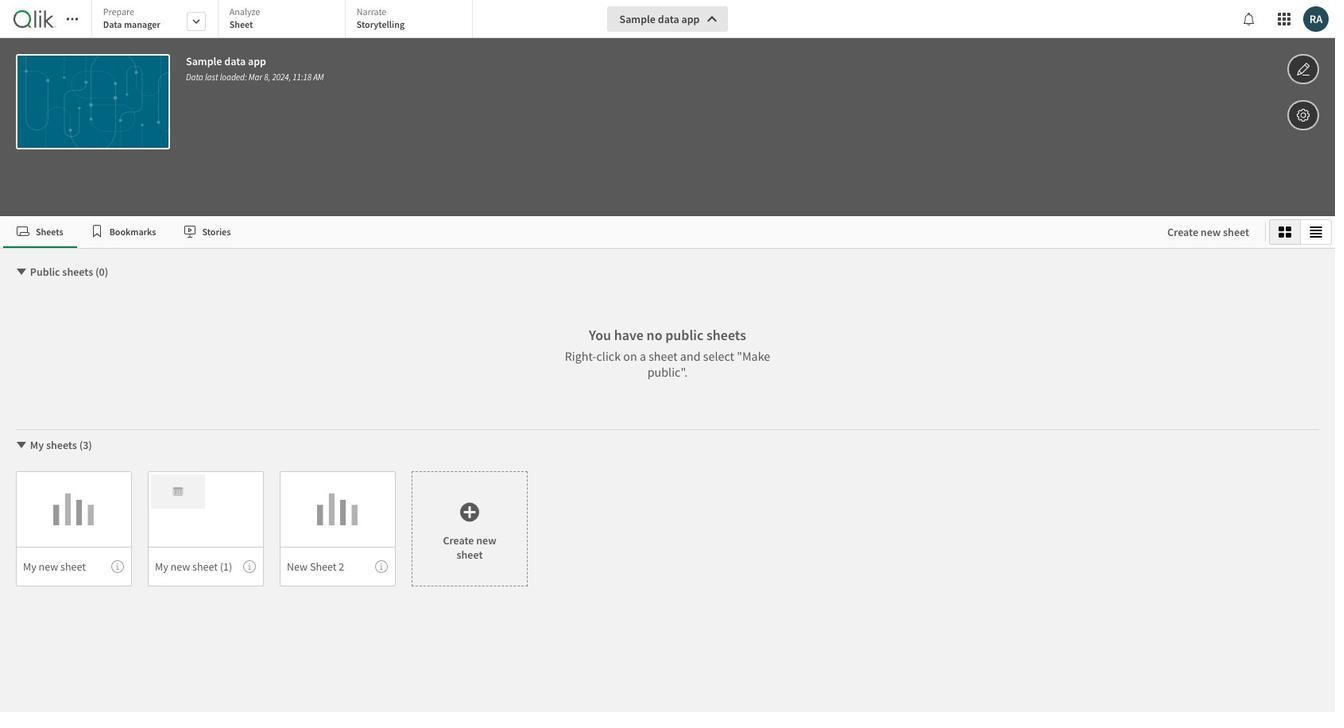 Task type: locate. For each thing, give the bounding box(es) containing it.
tooltip inside my new sheet (1) sheet is selected. press the spacebar or enter key to open my new sheet (1) sheet. use the right and left arrow keys to navigate. element
[[243, 561, 256, 573]]

toolbar
[[0, 0, 1336, 216]]

2 menu item from the left
[[148, 547, 264, 587]]

list view image
[[1311, 226, 1323, 239]]

menu item
[[16, 547, 132, 587], [148, 547, 264, 587], [280, 547, 396, 587]]

1 horizontal spatial tooltip
[[243, 561, 256, 573]]

2 tooltip from the left
[[243, 561, 256, 573]]

tooltip inside my new sheet sheet is selected. press the spacebar or enter key to open my new sheet sheet. use the right and left arrow keys to navigate. element
[[111, 561, 124, 573]]

tooltip inside 'new sheet 2 sheet is selected. press the spacebar or enter key to open new sheet 2 sheet. use the right and left arrow keys to navigate.' element
[[375, 561, 388, 573]]

0 vertical spatial collapse image
[[15, 266, 28, 278]]

3 tooltip from the left
[[375, 561, 388, 573]]

tooltip
[[111, 561, 124, 573], [243, 561, 256, 573], [375, 561, 388, 573]]

collapse image
[[15, 266, 28, 278], [15, 439, 28, 452]]

group
[[1270, 219, 1333, 245]]

2 horizontal spatial menu item
[[280, 547, 396, 587]]

grid view image
[[1280, 226, 1292, 239]]

1 vertical spatial collapse image
[[15, 439, 28, 452]]

2 horizontal spatial tooltip
[[375, 561, 388, 573]]

1 horizontal spatial menu item
[[148, 547, 264, 587]]

3 menu item from the left
[[280, 547, 396, 587]]

0 horizontal spatial menu item
[[16, 547, 132, 587]]

menu item for 'new sheet 2 sheet is selected. press the spacebar or enter key to open new sheet 2 sheet. use the right and left arrow keys to navigate.' element on the left bottom of the page
[[280, 547, 396, 587]]

my new sheet sheet is selected. press the spacebar or enter key to open my new sheet sheet. use the right and left arrow keys to navigate. element
[[16, 472, 132, 587]]

0 horizontal spatial tooltip
[[111, 561, 124, 573]]

edit image
[[1297, 60, 1311, 79]]

1 vertical spatial tab list
[[3, 216, 1152, 248]]

my new sheet (1) sheet is selected. press the spacebar or enter key to open my new sheet (1) sheet. use the right and left arrow keys to navigate. element
[[148, 472, 264, 587]]

application
[[0, 0, 1336, 713]]

1 menu item from the left
[[16, 547, 132, 587]]

tab list
[[91, 0, 479, 40], [3, 216, 1152, 248]]

1 tooltip from the left
[[111, 561, 124, 573]]



Task type: describe. For each thing, give the bounding box(es) containing it.
1 collapse image from the top
[[15, 266, 28, 278]]

2 collapse image from the top
[[15, 439, 28, 452]]

menu item for my new sheet sheet is selected. press the spacebar or enter key to open my new sheet sheet. use the right and left arrow keys to navigate. element in the bottom left of the page
[[16, 547, 132, 587]]

tooltip for menu item related to my new sheet (1) sheet is selected. press the spacebar or enter key to open my new sheet (1) sheet. use the right and left arrow keys to navigate. element
[[243, 561, 256, 573]]

0 vertical spatial tab list
[[91, 0, 479, 40]]

app options image
[[1297, 106, 1311, 125]]

new sheet 2 sheet is selected. press the spacebar or enter key to open new sheet 2 sheet. use the right and left arrow keys to navigate. element
[[280, 472, 396, 587]]

tooltip for menu item corresponding to 'new sheet 2 sheet is selected. press the spacebar or enter key to open new sheet 2 sheet. use the right and left arrow keys to navigate.' element on the left bottom of the page
[[375, 561, 388, 573]]

tooltip for menu item corresponding to my new sheet sheet is selected. press the spacebar or enter key to open my new sheet sheet. use the right and left arrow keys to navigate. element in the bottom left of the page
[[111, 561, 124, 573]]

menu item for my new sheet (1) sheet is selected. press the spacebar or enter key to open my new sheet (1) sheet. use the right and left arrow keys to navigate. element
[[148, 547, 264, 587]]



Task type: vqa. For each thing, say whether or not it's contained in the screenshot.
leftmost MENU ITEM
yes



